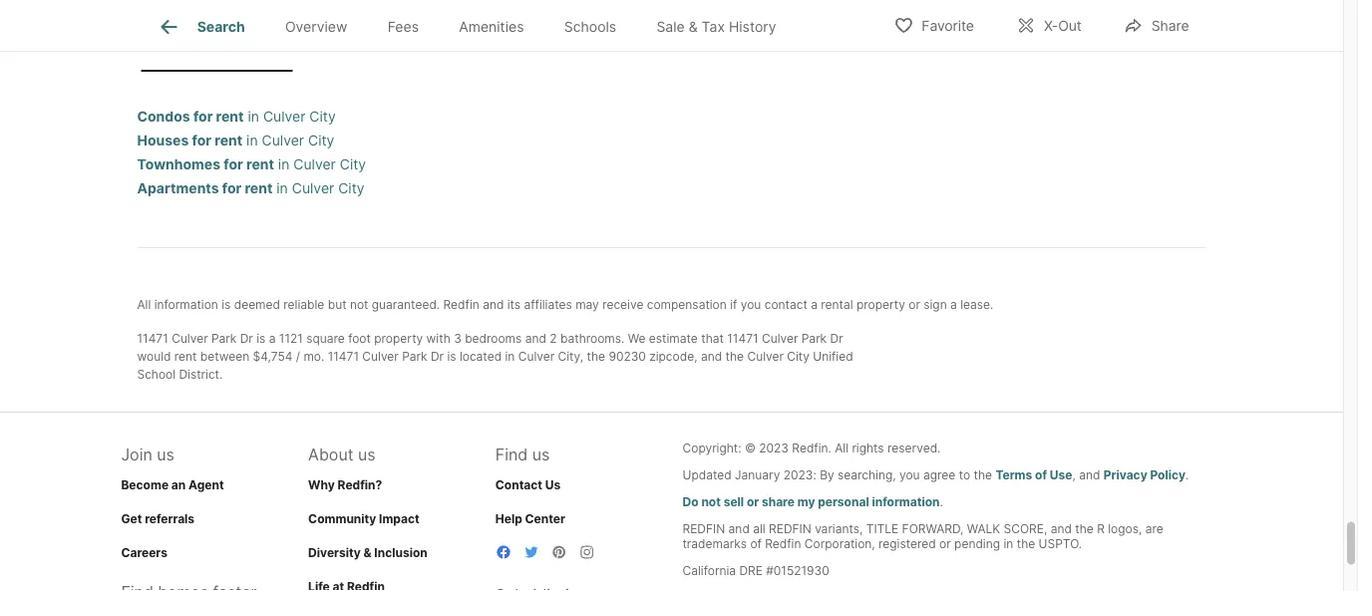 Task type: locate. For each thing, give the bounding box(es) containing it.
not right do
[[701, 494, 721, 509]]

11471 right that
[[727, 331, 758, 346]]

my
[[797, 494, 815, 509]]

redfin up 3
[[443, 297, 479, 312]]

careers button
[[121, 546, 168, 560]]

us
[[545, 478, 561, 492]]

amenities left x-
[[942, 34, 1007, 51]]

or right the sell
[[747, 494, 759, 509]]

affiliates
[[524, 297, 572, 312]]

2
[[550, 331, 557, 346]]

r
[[1097, 521, 1105, 536]]

condos for rent in culver city houses for rent in culver city townhomes for rent in culver city apartments for rent in culver city
[[137, 108, 366, 196]]

2 horizontal spatial is
[[447, 349, 456, 364]]

tab list containing property types
[[137, 14, 1206, 72]]

1 vertical spatial of
[[750, 536, 762, 551]]

the
[[587, 349, 605, 364], [725, 349, 744, 364], [974, 468, 992, 482], [1075, 521, 1094, 536], [1017, 536, 1035, 551]]

california
[[683, 563, 736, 578]]

1 horizontal spatial or
[[909, 297, 920, 312]]

or left sign
[[909, 297, 920, 312]]

copyright: © 2023 redfin. all rights reserved.
[[683, 441, 941, 455]]

0 horizontal spatial is
[[222, 297, 231, 312]]

forward,
[[902, 521, 964, 536]]

a right sign
[[950, 297, 957, 312]]

1 horizontal spatial you
[[899, 468, 920, 482]]

0 horizontal spatial a
[[269, 331, 276, 346]]

0 horizontal spatial of
[[750, 536, 762, 551]]

become an agent
[[121, 478, 224, 492]]

us up redfin?
[[358, 445, 376, 464]]

is down 3
[[447, 349, 456, 364]]

registered
[[879, 536, 936, 551]]

. down agree
[[940, 494, 943, 509]]

2023:
[[784, 468, 816, 482]]

0 horizontal spatial park
[[211, 331, 237, 346]]

sign
[[924, 297, 947, 312]]

the right to
[[974, 468, 992, 482]]

us for find us
[[532, 445, 550, 464]]

is
[[222, 297, 231, 312], [256, 331, 266, 346], [447, 349, 456, 364]]

bathrooms.
[[560, 331, 625, 346]]

us right find
[[532, 445, 550, 464]]

dr down with
[[431, 349, 444, 364]]

search
[[197, 18, 245, 35]]

community impact button
[[308, 512, 419, 526]]

rent right apartments
[[245, 179, 273, 196]]

2 tab list from the top
[[137, 14, 1206, 72]]

or down forward,
[[939, 536, 951, 551]]

you down reserved.
[[899, 468, 920, 482]]

0 vertical spatial information
[[154, 297, 218, 312]]

information
[[154, 297, 218, 312], [872, 494, 940, 509]]

x-out button
[[999, 4, 1099, 45]]

us
[[157, 445, 174, 464], [358, 445, 376, 464], [532, 445, 550, 464]]

1 vertical spatial information
[[872, 494, 940, 509]]

2 us from the left
[[358, 445, 376, 464]]

all left rights
[[835, 441, 849, 455]]

0 vertical spatial &
[[689, 18, 698, 35]]

& for sale
[[689, 18, 698, 35]]

receive
[[602, 297, 644, 312]]

dr up unified
[[830, 331, 843, 346]]

1 vertical spatial is
[[256, 331, 266, 346]]

1 horizontal spatial us
[[358, 445, 376, 464]]

2 vertical spatial is
[[447, 349, 456, 364]]

2 horizontal spatial or
[[939, 536, 951, 551]]

california dre #01521930
[[683, 563, 829, 578]]

the down "score," on the right bottom
[[1017, 536, 1035, 551]]

culver
[[263, 108, 306, 124], [262, 131, 304, 148], [293, 155, 336, 172], [292, 179, 334, 196], [172, 331, 208, 346], [762, 331, 798, 346], [362, 349, 399, 364], [518, 349, 555, 364], [747, 349, 784, 364]]

copyright:
[[683, 441, 741, 455]]

information up would on the left bottom
[[154, 297, 218, 312]]

that
[[701, 331, 724, 346]]

park up between
[[211, 331, 237, 346]]

rental buildings tab
[[1051, 18, 1202, 68]]

redfin and all redfin variants, title forward, walk score, and the r logos, are trademarks of redfin corporation, registered or pending in the uspto.
[[683, 521, 1163, 551]]

in
[[248, 108, 259, 124], [246, 131, 258, 148], [278, 155, 290, 172], [277, 179, 288, 196], [505, 349, 515, 364], [1004, 536, 1013, 551]]

for
[[193, 108, 213, 124], [192, 131, 211, 148], [224, 155, 243, 172], [222, 179, 242, 196]]

amenities right "fees" tab
[[459, 18, 524, 35]]

2 horizontal spatial a
[[950, 297, 957, 312]]

property right rental
[[856, 297, 905, 312]]

the down if
[[725, 349, 744, 364]]

1 horizontal spatial amenities
[[942, 34, 1007, 51]]

dr up between
[[240, 331, 253, 346]]

2 vertical spatial or
[[939, 536, 951, 551]]

reserved.
[[888, 441, 941, 455]]

0 horizontal spatial us
[[157, 445, 174, 464]]

0 vertical spatial .
[[1186, 468, 1189, 482]]

1 horizontal spatial &
[[689, 18, 698, 35]]

for right condos
[[193, 108, 213, 124]]

1 horizontal spatial not
[[701, 494, 721, 509]]

us right join
[[157, 445, 174, 464]]

square
[[306, 331, 345, 346]]

.
[[1186, 468, 1189, 482], [940, 494, 943, 509]]

favorite
[[922, 17, 974, 34]]

0 vertical spatial is
[[222, 297, 231, 312]]

redfin
[[443, 297, 479, 312], [765, 536, 801, 551]]

0 vertical spatial not
[[350, 297, 368, 312]]

a left rental
[[811, 297, 818, 312]]

0 horizontal spatial &
[[363, 546, 372, 560]]

,
[[1072, 468, 1076, 482]]

0 horizontal spatial all
[[137, 297, 151, 312]]

of
[[1035, 468, 1047, 482], [750, 536, 762, 551]]

property down guaranteed. at the bottom left of the page
[[374, 331, 423, 346]]

all
[[137, 297, 151, 312], [835, 441, 849, 455]]

city inside 11471 culver park dr is a 1121 square foot property with 3 bedrooms and 2 bathrooms. we estimate that 11471 culver park dr would rent between $4,754 / mo. 11471 culver park dr is located in culver city, the 90230 zipcode, and the culver city unified school district.
[[787, 349, 810, 364]]

1 vertical spatial property
[[374, 331, 423, 346]]

property inside 11471 culver park dr is a 1121 square foot property with 3 bedrooms and 2 bathrooms. we estimate that 11471 culver park dr would rent between $4,754 / mo. 11471 culver park dr is located in culver city, the 90230 zipcode, and the culver city unified school district.
[[374, 331, 423, 346]]

redfin
[[683, 521, 725, 536], [769, 521, 811, 536]]

redfin down share
[[769, 521, 811, 536]]

dre
[[739, 563, 763, 578]]

0 horizontal spatial property
[[374, 331, 423, 346]]

sale & tax history tab
[[636, 3, 796, 51]]

90230
[[609, 349, 646, 364]]

overview tab
[[265, 3, 368, 51]]

1 tab list from the top
[[137, 0, 812, 51]]

& for diversity
[[363, 546, 372, 560]]

2 horizontal spatial us
[[532, 445, 550, 464]]

1 horizontal spatial amenities tab
[[899, 18, 1051, 68]]

school
[[137, 367, 176, 382]]

bedrooms
[[465, 331, 522, 346]]

3
[[454, 331, 461, 346]]

1 vertical spatial or
[[747, 494, 759, 509]]

2 horizontal spatial 11471
[[727, 331, 758, 346]]

1 horizontal spatial .
[[1186, 468, 1189, 482]]

agent
[[189, 478, 224, 492]]

by
[[820, 468, 834, 482]]

1 horizontal spatial redfin
[[765, 536, 801, 551]]

impact
[[379, 512, 419, 526]]

redfin down all
[[765, 536, 801, 551]]

3 us from the left
[[532, 445, 550, 464]]

rental
[[821, 297, 853, 312]]

rent up district.
[[174, 349, 197, 364]]

& inside tab
[[689, 18, 698, 35]]

help center
[[495, 512, 565, 526]]

a inside 11471 culver park dr is a 1121 square foot property with 3 bedrooms and 2 bathrooms. we estimate that 11471 culver park dr would rent between $4,754 / mo. 11471 culver park dr is located in culver city, the 90230 zipcode, and the culver city unified school district.
[[269, 331, 276, 346]]

logos,
[[1108, 521, 1142, 536]]

0 vertical spatial property
[[856, 297, 905, 312]]

cities tab
[[293, 18, 444, 68]]

would
[[137, 349, 171, 364]]

tab list
[[137, 0, 812, 51], [137, 14, 1206, 72]]

1 vertical spatial .
[[940, 494, 943, 509]]

dr
[[240, 331, 253, 346], [830, 331, 843, 346], [431, 349, 444, 364]]

0 horizontal spatial you
[[741, 297, 761, 312]]

about us
[[308, 445, 376, 464]]

& left tax
[[689, 18, 698, 35]]

0 horizontal spatial information
[[154, 297, 218, 312]]

rent right condos
[[216, 108, 244, 124]]

codes
[[663, 34, 705, 51]]

heading
[[137, 0, 1206, 14]]

1 vertical spatial redfin
[[765, 536, 801, 551]]

park down with
[[402, 349, 427, 364]]

11471 up would on the left bottom
[[137, 331, 168, 346]]

compensation
[[647, 297, 727, 312]]

0 horizontal spatial amenities
[[459, 18, 524, 35]]

for right "townhomes"
[[224, 155, 243, 172]]

amenities tab
[[439, 3, 544, 51], [899, 18, 1051, 68]]

0 vertical spatial you
[[741, 297, 761, 312]]

sale
[[657, 18, 685, 35]]

2 horizontal spatial park
[[802, 331, 827, 346]]

$4,754
[[253, 349, 293, 364]]

why redfin?
[[308, 478, 382, 492]]

0 horizontal spatial redfin
[[683, 521, 725, 536]]

1 redfin from the left
[[683, 521, 725, 536]]

you right if
[[741, 297, 761, 312]]

of inside redfin and all redfin variants, title forward, walk score, and the r logos, are trademarks of redfin corporation, registered or pending in the uspto.
[[750, 536, 762, 551]]

0 horizontal spatial redfin
[[443, 297, 479, 312]]

a up $4,754
[[269, 331, 276, 346]]

share button
[[1107, 4, 1206, 45]]

schools
[[564, 18, 616, 35]]

updated january 2023: by searching, you agree to the terms of use , and privacy policy .
[[683, 468, 1189, 482]]

& right diversity
[[363, 546, 372, 560]]

why redfin? button
[[308, 478, 382, 492]]

0 horizontal spatial amenities tab
[[439, 3, 544, 51]]

rent
[[216, 108, 244, 124], [215, 131, 242, 148], [246, 155, 274, 172], [245, 179, 273, 196], [174, 349, 197, 364]]

in inside redfin and all redfin variants, title forward, walk score, and the r logos, are trademarks of redfin corporation, registered or pending in the uspto.
[[1004, 536, 1013, 551]]

0 horizontal spatial not
[[350, 297, 368, 312]]

of down all
[[750, 536, 762, 551]]

1 horizontal spatial property
[[856, 297, 905, 312]]

us for about us
[[358, 445, 376, 464]]

neighborhoods
[[469, 34, 571, 51]]

amenities for right amenities tab
[[942, 34, 1007, 51]]

is left deemed
[[222, 297, 231, 312]]

not
[[350, 297, 368, 312], [701, 494, 721, 509]]

11471 culver park dr is a 1121 square foot property with 3 bedrooms and 2 bathrooms. we estimate that 11471 culver park dr would rent between $4,754 / mo. 11471 culver park dr is located in culver city, the 90230 zipcode, and the culver city unified school district.
[[137, 331, 853, 382]]

the down bathrooms.
[[587, 349, 605, 364]]

help center button
[[495, 512, 565, 526]]

is up $4,754
[[256, 331, 266, 346]]

1 horizontal spatial is
[[256, 331, 266, 346]]

1 horizontal spatial a
[[811, 297, 818, 312]]

park up unified
[[802, 331, 827, 346]]

and right ","
[[1079, 468, 1100, 482]]

all up would on the left bottom
[[137, 297, 151, 312]]

1 horizontal spatial all
[[835, 441, 849, 455]]

1 us from the left
[[157, 445, 174, 464]]

townhomes
[[137, 155, 220, 172]]

share
[[1152, 17, 1189, 34]]

property
[[856, 297, 905, 312], [374, 331, 423, 346]]

zip codes tab
[[596, 18, 747, 68]]

use
[[1050, 468, 1072, 482]]

tab list containing search
[[137, 0, 812, 51]]

11471 down foot
[[328, 349, 359, 364]]

1 vertical spatial &
[[363, 546, 372, 560]]

x-
[[1044, 17, 1058, 34]]

not right but at the bottom
[[350, 297, 368, 312]]

. right privacy
[[1186, 468, 1189, 482]]

of left the use
[[1035, 468, 1047, 482]]

redfin up trademarks
[[683, 521, 725, 536]]

rights
[[852, 441, 884, 455]]

and down that
[[701, 349, 722, 364]]

overview
[[285, 18, 347, 35]]

2 horizontal spatial dr
[[830, 331, 843, 346]]

1 horizontal spatial redfin
[[769, 521, 811, 536]]

find us
[[495, 445, 550, 464]]

you
[[741, 297, 761, 312], [899, 468, 920, 482]]

information up title
[[872, 494, 940, 509]]

1 horizontal spatial of
[[1035, 468, 1047, 482]]

1 horizontal spatial information
[[872, 494, 940, 509]]



Task type: describe. For each thing, give the bounding box(es) containing it.
become an agent button
[[121, 478, 224, 492]]

and left its
[[483, 297, 504, 312]]

all
[[753, 521, 766, 536]]

reliable
[[284, 297, 324, 312]]

history
[[729, 18, 776, 35]]

but
[[328, 297, 347, 312]]

policy
[[1150, 468, 1186, 482]]

help
[[495, 512, 522, 526]]

privacy
[[1104, 468, 1147, 482]]

rent right "townhomes"
[[246, 155, 274, 172]]

0 vertical spatial redfin
[[443, 297, 479, 312]]

share
[[762, 494, 795, 509]]

redfin facebook image
[[495, 544, 511, 560]]

favorite button
[[877, 4, 991, 45]]

us for join us
[[157, 445, 174, 464]]

0 vertical spatial all
[[137, 297, 151, 312]]

referrals
[[145, 512, 195, 526]]

schools tab
[[544, 3, 636, 51]]

located
[[460, 349, 502, 364]]

mo.
[[304, 349, 324, 364]]

/
[[296, 349, 300, 364]]

diversity & inclusion
[[308, 546, 428, 560]]

center
[[525, 512, 565, 526]]

and left 2
[[525, 331, 546, 346]]

guaranteed.
[[372, 297, 440, 312]]

estimate
[[649, 331, 698, 346]]

about
[[308, 445, 354, 464]]

fees
[[388, 18, 419, 35]]

sale & tax history
[[657, 18, 776, 35]]

redfin?
[[338, 478, 382, 492]]

0 horizontal spatial or
[[747, 494, 759, 509]]

©
[[745, 441, 756, 455]]

for right apartments
[[222, 179, 242, 196]]

to
[[959, 468, 970, 482]]

0 vertical spatial of
[[1035, 468, 1047, 482]]

bedrooms
[[790, 34, 857, 51]]

why
[[308, 478, 335, 492]]

get
[[121, 512, 142, 526]]

do not sell or share my personal information .
[[683, 494, 943, 509]]

property types tab
[[141, 18, 293, 68]]

rent inside 11471 culver park dr is a 1121 square foot property with 3 bedrooms and 2 bathrooms. we estimate that 11471 culver park dr would rent between $4,754 / mo. 11471 culver park dr is located in culver city, the 90230 zipcode, and the culver city unified school district.
[[174, 349, 197, 364]]

1 vertical spatial not
[[701, 494, 721, 509]]

1 vertical spatial all
[[835, 441, 849, 455]]

do not sell or share my personal information link
[[683, 494, 940, 509]]

the left r
[[1075, 521, 1094, 536]]

apartments
[[137, 179, 219, 196]]

trademarks
[[683, 536, 747, 551]]

2023
[[759, 441, 789, 455]]

search link
[[157, 15, 245, 39]]

redfin.
[[792, 441, 832, 455]]

title
[[866, 521, 899, 536]]

walk
[[967, 521, 1000, 536]]

types
[[228, 34, 269, 51]]

community impact
[[308, 512, 419, 526]]

0 horizontal spatial dr
[[240, 331, 253, 346]]

terms of use link
[[996, 468, 1072, 482]]

find
[[495, 445, 528, 464]]

0 vertical spatial or
[[909, 297, 920, 312]]

contact
[[495, 478, 542, 492]]

property types
[[165, 34, 269, 51]]

searching,
[[838, 468, 896, 482]]

zipcode,
[[649, 349, 698, 364]]

corporation,
[[805, 536, 875, 551]]

diversity
[[308, 546, 361, 560]]

rental buildings
[[1074, 34, 1179, 51]]

an
[[171, 478, 186, 492]]

out
[[1058, 17, 1082, 34]]

and up uspto.
[[1051, 521, 1072, 536]]

#01521930
[[766, 563, 829, 578]]

redfin inside redfin and all redfin variants, title forward, walk score, and the r logos, are trademarks of redfin corporation, registered or pending in the uspto.
[[765, 536, 801, 551]]

amenities for the leftmost amenities tab
[[459, 18, 524, 35]]

0 horizontal spatial .
[[940, 494, 943, 509]]

redfin twitter image
[[523, 544, 539, 560]]

rental
[[1074, 34, 1115, 51]]

january
[[735, 468, 780, 482]]

in inside 11471 culver park dr is a 1121 square foot property with 3 bedrooms and 2 bathrooms. we estimate that 11471 culver park dr would rent between $4,754 / mo. 11471 culver park dr is located in culver city, the 90230 zipcode, and the culver city unified school district.
[[505, 349, 515, 364]]

become
[[121, 478, 169, 492]]

1 horizontal spatial park
[[402, 349, 427, 364]]

cities
[[350, 34, 387, 51]]

x-out
[[1044, 17, 1082, 34]]

1 horizontal spatial 11471
[[328, 349, 359, 364]]

sell
[[724, 494, 744, 509]]

buildings
[[1119, 34, 1179, 51]]

and left all
[[729, 521, 750, 536]]

redfin pinterest image
[[551, 544, 567, 560]]

bedrooms tab
[[747, 18, 899, 68]]

0 horizontal spatial 11471
[[137, 331, 168, 346]]

score,
[[1004, 521, 1047, 536]]

or inside redfin and all redfin variants, title forward, walk score, and the r logos, are trademarks of redfin corporation, registered or pending in the uspto.
[[939, 536, 951, 551]]

get referrals
[[121, 512, 195, 526]]

rent up "townhomes"
[[215, 131, 242, 148]]

personal
[[818, 494, 869, 509]]

2 redfin from the left
[[769, 521, 811, 536]]

agree
[[923, 468, 956, 482]]

careers
[[121, 546, 168, 560]]

neighborhoods tab
[[444, 18, 596, 68]]

1121
[[279, 331, 303, 346]]

1 vertical spatial you
[[899, 468, 920, 482]]

tax
[[702, 18, 725, 35]]

contact
[[765, 297, 807, 312]]

pending
[[954, 536, 1000, 551]]

lease.
[[961, 297, 994, 312]]

1 horizontal spatial dr
[[431, 349, 444, 364]]

inclusion
[[374, 546, 428, 560]]

community
[[308, 512, 376, 526]]

join us
[[121, 445, 174, 464]]

diversity & inclusion button
[[308, 546, 428, 560]]

redfin instagram image
[[579, 544, 595, 560]]

contact us button
[[495, 478, 561, 492]]

for up "townhomes"
[[192, 131, 211, 148]]

fees tab
[[368, 3, 439, 51]]



Task type: vqa. For each thing, say whether or not it's contained in the screenshot.
the to
yes



